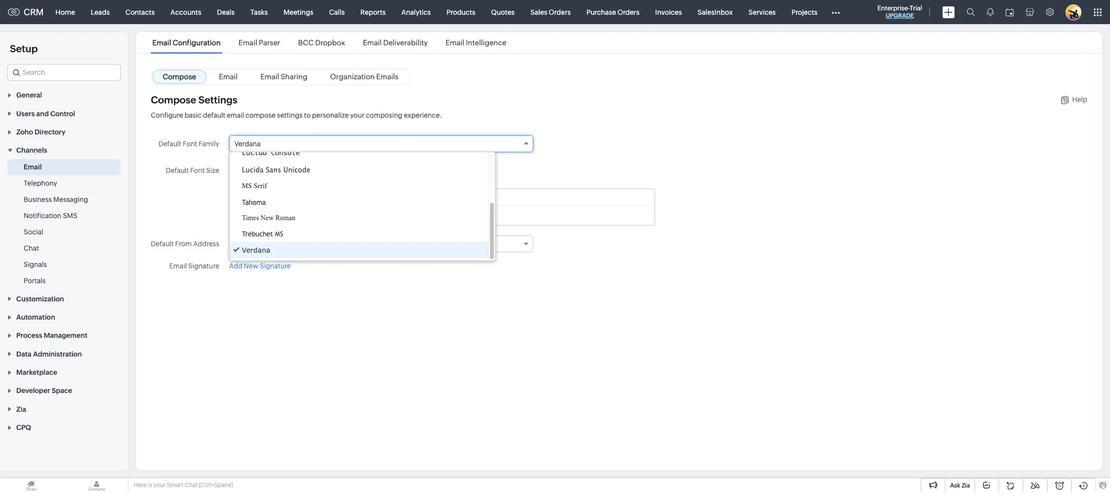 Task type: vqa. For each thing, say whether or not it's contained in the screenshot.
Channels Image
no



Task type: describe. For each thing, give the bounding box(es) containing it.
calls
[[329, 8, 345, 16]]

lucida console option
[[230, 144, 488, 162]]

from
[[175, 240, 192, 248]]

default for default from address
[[151, 240, 174, 248]]

zoho directory button
[[0, 123, 128, 141]]

sales
[[531, 8, 547, 16]]

crm link
[[8, 7, 44, 17]]

search element
[[961, 0, 981, 24]]

marketplace
[[16, 369, 57, 377]]

basic
[[185, 111, 202, 119]]

setup
[[10, 43, 38, 54]]

automation button
[[0, 308, 128, 326]]

dropbox
[[315, 38, 345, 47]]

telephony link
[[24, 179, 57, 189]]

ben nelson<ben.nelson1980@gmail.com>
[[235, 240, 370, 248]]

lucida console
[[242, 148, 300, 157]]

Search text field
[[8, 65, 120, 80]]

email configuration
[[152, 38, 221, 47]]

developer space button
[[0, 382, 128, 400]]

times new roman
[[242, 214, 295, 222]]

meetings link
[[276, 0, 321, 24]]

general button
[[0, 86, 128, 104]]

1 vertical spatial your
[[153, 482, 166, 489]]

organization emails link
[[320, 70, 409, 84]]

configuration
[[173, 38, 221, 47]]

administration
[[33, 350, 82, 358]]

the
[[321, 211, 329, 217]]

create menu image
[[943, 6, 955, 18]]

email configuration link
[[151, 38, 222, 47]]

create menu element
[[937, 0, 961, 24]]

unicode
[[283, 166, 310, 174]]

email sharing
[[260, 72, 307, 81]]

data
[[16, 350, 32, 358]]

ms inside ms serif option
[[242, 182, 252, 190]]

email for email sharing
[[260, 72, 279, 81]]

signals
[[24, 261, 47, 269]]

enterprise-
[[878, 4, 910, 12]]

list containing email configuration
[[143, 32, 515, 53]]

marketplace button
[[0, 363, 128, 382]]

Other Modules field
[[826, 4, 847, 20]]

products link
[[439, 0, 483, 24]]

zoho directory
[[16, 128, 65, 136]]

0 vertical spatial email link
[[209, 70, 248, 84]]

ms inside trebuchet ms option
[[275, 230, 283, 238]]

users and control button
[[0, 104, 128, 123]]

email intelligence
[[446, 38, 507, 47]]

verdana inside option
[[242, 246, 270, 254]]

zia inside the zia dropdown button
[[16, 406, 26, 414]]

enterprise-trial upgrade
[[878, 4, 922, 19]]

calls link
[[321, 0, 353, 24]]

email for email configuration
[[152, 38, 171, 47]]

email deliverability
[[363, 38, 428, 47]]

emails
[[376, 72, 399, 81]]

upgrade
[[886, 12, 914, 19]]

is
[[148, 482, 152, 489]]

1 vertical spatial chat
[[185, 482, 198, 489]]

verdana inside field
[[235, 140, 261, 148]]

email parser link
[[237, 38, 282, 47]]

salesinbox
[[698, 8, 733, 16]]

quick
[[246, 211, 259, 217]]

ben
[[235, 240, 247, 248]]

email for email parser
[[239, 38, 257, 47]]

email
[[227, 111, 244, 119]]

business
[[24, 196, 52, 204]]

parser
[[259, 38, 280, 47]]

telephony
[[24, 180, 57, 188]]

chat inside channels region
[[24, 245, 39, 253]]

new for add
[[244, 262, 258, 270]]

process
[[16, 332, 42, 340]]

email intelligence link
[[444, 38, 508, 47]]

font for family
[[183, 140, 197, 148]]

2 signature from the left
[[260, 262, 291, 270]]

default from address
[[151, 240, 219, 248]]

home
[[56, 8, 75, 16]]

Verdana field
[[229, 136, 534, 152]]

lucida console list box
[[230, 144, 495, 261]]

general
[[16, 91, 42, 99]]

times new roman option
[[230, 211, 488, 226]]

serif
[[254, 182, 267, 190]]

contacts image
[[66, 479, 128, 493]]

deliverability
[[383, 38, 428, 47]]

ms serif option
[[230, 178, 488, 194]]

orders for sales orders
[[549, 8, 571, 16]]

console
[[271, 148, 300, 157]]

purchase orders link
[[579, 0, 648, 24]]

configure basic default email compose settings to personalize your composing experience.
[[151, 111, 442, 119]]

email for email signature
[[169, 262, 187, 270]]

ask zia
[[950, 483, 970, 490]]

leads
[[91, 8, 110, 16]]

reports link
[[353, 0, 394, 24]]

email for top email link
[[219, 72, 238, 81]]

1 horizontal spatial your
[[350, 111, 365, 119]]

compose for compose
[[163, 72, 196, 81]]

email for email intelligence
[[446, 38, 464, 47]]

analytics link
[[394, 0, 439, 24]]

contacts link
[[118, 0, 163, 24]]

projects link
[[784, 0, 826, 24]]

size
[[206, 167, 219, 175]]

lucida sans unicode
[[242, 166, 310, 174]]

directory
[[35, 128, 65, 136]]

here is your smart chat (ctrl+space)
[[134, 482, 233, 489]]

settings
[[277, 111, 303, 119]]

profile element
[[1060, 0, 1088, 24]]

calendar image
[[1006, 8, 1014, 16]]

compose settings
[[151, 94, 237, 106]]

business messaging
[[24, 196, 88, 204]]

developer space
[[16, 387, 72, 395]]

sans
[[266, 166, 281, 174]]

cpq button
[[0, 418, 128, 437]]

orders for purchase orders
[[618, 8, 640, 16]]

notification sms link
[[24, 211, 77, 221]]

lucida for lucida console
[[242, 148, 267, 157]]

channels button
[[0, 141, 128, 159]]

email inside channels region
[[24, 163, 42, 171]]

jumped
[[288, 211, 306, 217]]



Task type: locate. For each thing, give the bounding box(es) containing it.
0 vertical spatial new
[[261, 214, 274, 222]]

notification
[[24, 212, 61, 220]]

business messaging link
[[24, 195, 88, 205]]

process management
[[16, 332, 87, 340]]

data administration button
[[0, 345, 128, 363]]

help
[[1073, 95, 1088, 103]]

address
[[193, 240, 219, 248]]

0 horizontal spatial chat
[[24, 245, 39, 253]]

verdana up lucida console
[[235, 140, 261, 148]]

new inside option
[[261, 214, 274, 222]]

management
[[44, 332, 87, 340]]

lazy
[[330, 211, 340, 217]]

1 horizontal spatial new
[[261, 214, 274, 222]]

1 lucida from the top
[[242, 148, 267, 157]]

1 vertical spatial email link
[[24, 162, 42, 172]]

0 horizontal spatial your
[[153, 482, 166, 489]]

personalize
[[312, 111, 349, 119]]

0 horizontal spatial orders
[[549, 8, 571, 16]]

compose inside compose link
[[163, 72, 196, 81]]

your right is
[[153, 482, 166, 489]]

services
[[749, 8, 776, 16]]

accounts link
[[163, 0, 209, 24]]

default font family
[[158, 140, 219, 148]]

None field
[[7, 64, 121, 81]]

default down configure
[[158, 140, 181, 148]]

users
[[16, 110, 35, 118]]

signals image
[[987, 8, 994, 16]]

experience.
[[404, 111, 442, 119]]

email left the configuration
[[152, 38, 171, 47]]

chat right smart on the left of page
[[185, 482, 198, 489]]

ms down roman on the left of the page
[[275, 230, 283, 238]]

automation
[[16, 314, 55, 321]]

1 vertical spatial lucida
[[242, 166, 264, 174]]

email left parser
[[239, 38, 257, 47]]

1 horizontal spatial orders
[[618, 8, 640, 16]]

social
[[24, 228, 43, 236]]

zia up cpq
[[16, 406, 26, 414]]

email signature
[[169, 262, 219, 270]]

notification sms
[[24, 212, 77, 220]]

smart
[[167, 482, 183, 489]]

1 signature from the left
[[188, 262, 219, 270]]

lucida up sans
[[242, 148, 267, 157]]

1 vertical spatial new
[[244, 262, 258, 270]]

orders
[[549, 8, 571, 16], [618, 8, 640, 16]]

social link
[[24, 227, 43, 237]]

font left size
[[190, 167, 205, 175]]

compose up configure
[[151, 94, 196, 106]]

invoices
[[655, 8, 682, 16]]

signals element
[[981, 0, 1000, 24]]

email link
[[209, 70, 248, 84], [24, 162, 42, 172]]

default down default font family
[[166, 167, 189, 175]]

0 vertical spatial font
[[183, 140, 197, 148]]

0 horizontal spatial ms
[[242, 182, 252, 190]]

email down reports link at the top of page
[[363, 38, 382, 47]]

contacts
[[126, 8, 155, 16]]

new right quick
[[261, 214, 274, 222]]

here
[[134, 482, 147, 489]]

projects
[[792, 8, 818, 16]]

default left from
[[151, 240, 174, 248]]

chats image
[[0, 479, 62, 493]]

1 vertical spatial zia
[[962, 483, 970, 490]]

family
[[199, 140, 219, 148]]

organization
[[330, 72, 375, 81]]

zia button
[[0, 400, 128, 418]]

compose for compose settings
[[151, 94, 196, 106]]

0 vertical spatial verdana
[[235, 140, 261, 148]]

1 horizontal spatial chat
[[185, 482, 198, 489]]

1 orders from the left
[[549, 8, 571, 16]]

email up settings
[[219, 72, 238, 81]]

email deliverability link
[[362, 38, 429, 47]]

1 vertical spatial ms
[[275, 230, 283, 238]]

orders inside "link"
[[618, 8, 640, 16]]

0 horizontal spatial new
[[244, 262, 258, 270]]

tahoma option
[[230, 194, 488, 211]]

dog
[[342, 211, 351, 217]]

signature down trebuchet ms
[[260, 262, 291, 270]]

lucida for lucida sans unicode
[[242, 166, 264, 174]]

1 vertical spatial compose
[[151, 94, 196, 106]]

2 vertical spatial default
[[151, 240, 174, 248]]

new for times
[[261, 214, 274, 222]]

zia right the ask
[[962, 483, 970, 490]]

cpq
[[16, 424, 31, 432]]

add new signature
[[229, 262, 291, 270]]

quotes link
[[483, 0, 523, 24]]

email link up settings
[[209, 70, 248, 84]]

home link
[[48, 0, 83, 24]]

services link
[[741, 0, 784, 24]]

font
[[183, 140, 197, 148], [190, 167, 205, 175]]

your left the composing
[[350, 111, 365, 119]]

list
[[143, 32, 515, 53]]

email
[[152, 38, 171, 47], [239, 38, 257, 47], [363, 38, 382, 47], [446, 38, 464, 47], [219, 72, 238, 81], [260, 72, 279, 81], [24, 163, 42, 171], [169, 262, 187, 270]]

bcc dropbox
[[298, 38, 345, 47]]

email parser
[[239, 38, 280, 47]]

Ben Nelson<ben.nelson1980@gmail.com> field
[[229, 236, 534, 252]]

default for default font family
[[158, 140, 181, 148]]

0 vertical spatial zia
[[16, 406, 26, 414]]

messaging
[[53, 196, 88, 204]]

process management button
[[0, 326, 128, 345]]

signature
[[188, 262, 219, 270], [260, 262, 291, 270]]

0 vertical spatial lucida
[[242, 148, 267, 157]]

font for size
[[190, 167, 205, 175]]

email sharing link
[[250, 70, 318, 84]]

signature down the address
[[188, 262, 219, 270]]

email down products link
[[446, 38, 464, 47]]

customization
[[16, 295, 64, 303]]

0 horizontal spatial zia
[[16, 406, 26, 414]]

0 horizontal spatial signature
[[188, 262, 219, 270]]

roman
[[275, 214, 295, 222]]

search image
[[967, 8, 975, 16]]

email for email deliverability
[[363, 38, 382, 47]]

trebuchet ms
[[242, 230, 283, 238]]

trial
[[910, 4, 922, 12]]

email down from
[[169, 262, 187, 270]]

new right add
[[244, 262, 258, 270]]

products
[[447, 8, 475, 16]]

compose up compose settings
[[163, 72, 196, 81]]

1 vertical spatial font
[[190, 167, 205, 175]]

2 lucida from the top
[[242, 166, 264, 174]]

lucida sans unicode option
[[230, 162, 488, 178]]

channels
[[16, 147, 47, 155]]

default font size
[[166, 167, 219, 175]]

0 vertical spatial compose
[[163, 72, 196, 81]]

deals
[[217, 8, 235, 16]]

email down channels on the top left of the page
[[24, 163, 42, 171]]

1 horizontal spatial email link
[[209, 70, 248, 84]]

1 horizontal spatial signature
[[260, 262, 291, 270]]

orders right sales
[[549, 8, 571, 16]]

bcc dropbox link
[[297, 38, 347, 47]]

verdana option
[[230, 242, 488, 258]]

channels region
[[0, 159, 128, 290]]

0 horizontal spatial email link
[[24, 162, 42, 172]]

0 vertical spatial ms
[[242, 182, 252, 190]]

purchase
[[587, 8, 616, 16]]

control
[[50, 110, 75, 118]]

organization emails
[[330, 72, 399, 81]]

data administration
[[16, 350, 82, 358]]

0 vertical spatial default
[[158, 140, 181, 148]]

sms
[[63, 212, 77, 220]]

0 vertical spatial chat
[[24, 245, 39, 253]]

email link down channels on the top left of the page
[[24, 162, 42, 172]]

default for default font size
[[166, 167, 189, 175]]

leads link
[[83, 0, 118, 24]]

add
[[229, 262, 242, 270]]

quotes
[[491, 8, 515, 16]]

0 vertical spatial your
[[350, 111, 365, 119]]

verdana down trebuchet on the top left of the page
[[242, 246, 270, 254]]

preview
[[236, 195, 261, 203]]

configure
[[151, 111, 183, 119]]

ms serif
[[242, 182, 267, 190]]

orders right purchase
[[618, 8, 640, 16]]

1 horizontal spatial ms
[[275, 230, 283, 238]]

lucida up ms serif on the top of page
[[242, 166, 264, 174]]

2 orders from the left
[[618, 8, 640, 16]]

default
[[203, 111, 225, 119]]

salesinbox link
[[690, 0, 741, 24]]

(ctrl+space)
[[199, 482, 233, 489]]

crm
[[24, 7, 44, 17]]

over
[[308, 211, 319, 217]]

compose
[[246, 111, 276, 119]]

1 vertical spatial verdana
[[242, 246, 270, 254]]

the
[[236, 211, 245, 217]]

trebuchet ms option
[[230, 226, 488, 242]]

1 vertical spatial default
[[166, 167, 189, 175]]

signals link
[[24, 260, 47, 270]]

font left family
[[183, 140, 197, 148]]

profile image
[[1066, 4, 1082, 20]]

1 horizontal spatial zia
[[962, 483, 970, 490]]

ms up preview
[[242, 182, 252, 190]]

chat down social link
[[24, 245, 39, 253]]

analytics
[[401, 8, 431, 16]]

email left sharing
[[260, 72, 279, 81]]



